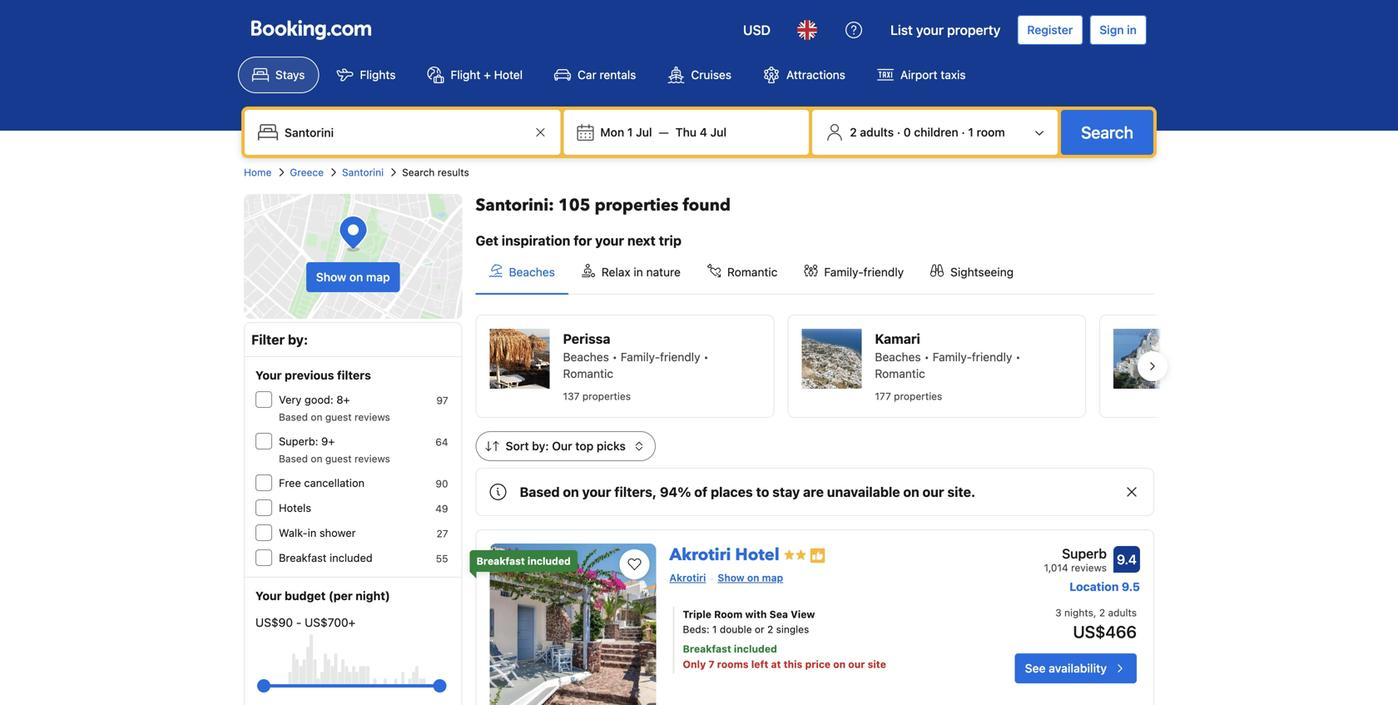 Task type: describe. For each thing, give the bounding box(es) containing it.
your for your budget (per night)
[[256, 589, 282, 603]]

guest for good:
[[325, 411, 352, 423]]

superb 1,014 reviews
[[1044, 546, 1107, 574]]

shower
[[320, 526, 356, 539]]

rentals
[[600, 68, 636, 82]]

flights link
[[322, 57, 410, 93]]

car rentals link
[[540, 57, 650, 93]]

this property is part of our preferred partner programme. it is committed to providing commendable service and good value. it will pay us a higher commission if you make a booking. image
[[810, 547, 826, 564]]

superb
[[1062, 546, 1107, 561]]

flight + hotel link
[[413, 57, 537, 93]]

flight + hotel
[[451, 68, 523, 82]]

2 inside triple room with sea view beds: 1 double or 2 singles breakfast included only 7 rooms left at this price on our site
[[767, 623, 773, 635]]

usd button
[[733, 10, 781, 50]]

search button
[[1061, 110, 1154, 155]]

price
[[805, 658, 831, 670]]

trip
[[659, 233, 682, 248]]

flight
[[451, 68, 481, 82]]

map inside button
[[366, 270, 390, 284]]

filter
[[251, 332, 285, 348]]

site.
[[948, 484, 976, 500]]

this property is part of our preferred partner programme. it is committed to providing commendable service and good value. it will pay us a higher commission if you make a booking. image
[[810, 547, 826, 564]]

walk-
[[279, 526, 308, 539]]

search results
[[402, 166, 469, 178]]

in for relax
[[634, 265, 643, 279]]

region containing perissa
[[462, 308, 1387, 425]]

see availability
[[1025, 661, 1107, 675]]

7
[[709, 658, 715, 670]]

in for sign
[[1127, 23, 1137, 37]]

unavailable
[[827, 484, 900, 500]]

found
[[683, 194, 731, 217]]

triple room with sea view link
[[683, 607, 964, 622]]

akrotiri hotel image
[[490, 544, 656, 705]]

3 • from the left
[[924, 350, 930, 364]]

sort
[[506, 439, 529, 453]]

177 properties
[[875, 390, 943, 402]]

home link
[[244, 165, 272, 180]]

santorini: 105 properties found
[[476, 194, 731, 217]]

1 horizontal spatial our
[[923, 484, 944, 500]]

are
[[803, 484, 824, 500]]

search for search
[[1081, 122, 1134, 142]]

2 inside dropdown button
[[850, 125, 857, 139]]

walk-in shower
[[279, 526, 356, 539]]

thu 4 jul button
[[669, 117, 733, 147]]

register
[[1027, 23, 1073, 37]]

with
[[745, 608, 767, 620]]

1 vertical spatial show on map
[[718, 572, 783, 583]]

0 horizontal spatial 1
[[627, 125, 633, 139]]

property
[[947, 22, 1001, 38]]

kamari
[[875, 331, 920, 347]]

perissa beaches • family-friendly • romantic
[[563, 331, 709, 380]]

reviews for superb: 9+
[[355, 453, 390, 464]]

filters,
[[615, 484, 657, 500]]

1 horizontal spatial show
[[718, 572, 745, 583]]

49
[[435, 503, 448, 514]]

your budget (per night)
[[256, 589, 390, 603]]

2 • from the left
[[704, 350, 709, 364]]

reviews inside superb 1,014 reviews
[[1071, 562, 1107, 574]]

inspiration
[[502, 233, 571, 248]]

search for search results
[[402, 166, 435, 178]]

family- for kamari
[[933, 350, 972, 364]]

94%
[[660, 484, 691, 500]]

perissa image
[[490, 329, 550, 389]]

1 for 2 adults · 0 children · 1 room
[[968, 125, 974, 139]]

romantic inside button
[[727, 265, 778, 279]]

based on your filters, 94% of places to stay are unavailable on our site.
[[520, 484, 976, 500]]

sign in link
[[1090, 15, 1147, 45]]

usd
[[743, 22, 771, 38]]

location 9.5
[[1070, 580, 1140, 593]]

or
[[755, 623, 765, 635]]

tab list containing beaches
[[476, 251, 1155, 295]]

2 jul from the left
[[710, 125, 727, 139]]

,
[[1094, 607, 1097, 618]]

relax
[[602, 265, 631, 279]]

sort by: our top picks
[[506, 439, 626, 453]]

taxis
[[941, 68, 966, 82]]

2 adults · 0 children · 1 room
[[850, 125, 1005, 139]]

us$466
[[1073, 622, 1137, 641]]

105
[[558, 194, 591, 217]]

very
[[279, 393, 302, 406]]

1 • from the left
[[612, 350, 618, 364]]

3
[[1056, 607, 1062, 618]]

our
[[552, 439, 572, 453]]

santorini:
[[476, 194, 554, 217]]

177
[[875, 390, 891, 402]]

relax in nature button
[[568, 251, 694, 294]]

of
[[694, 484, 708, 500]]

perissa
[[563, 331, 611, 347]]

4 • from the left
[[1016, 350, 1021, 364]]

0 vertical spatial your
[[916, 22, 944, 38]]

list your property
[[891, 22, 1001, 38]]

akrotiri hotel link
[[670, 537, 780, 566]]

us$700+
[[305, 616, 356, 629]]

see availability link
[[1015, 653, 1137, 683]]

included inside triple room with sea view beds: 1 double or 2 singles breakfast included only 7 rooms left at this price on our site
[[734, 643, 777, 655]]

Where are you going? field
[[278, 117, 531, 147]]

previous
[[285, 368, 334, 382]]

free
[[279, 477, 301, 489]]

(per
[[329, 589, 353, 603]]

friendly inside family-friendly button
[[864, 265, 904, 279]]

get inspiration for your next trip
[[476, 233, 682, 248]]

airport taxis link
[[863, 57, 980, 93]]

137 properties
[[563, 390, 631, 402]]

next
[[628, 233, 656, 248]]

us$90
[[256, 616, 293, 629]]

properties inside search results updated. santorini: 105 properties found. applied filters: beachfront. element
[[595, 194, 679, 217]]

your for your previous filters
[[256, 368, 282, 382]]

show on map button
[[306, 262, 400, 292]]

airport
[[901, 68, 938, 82]]

car rentals
[[578, 68, 636, 82]]

your previous filters
[[256, 368, 371, 382]]

romantic for perissa
[[563, 367, 613, 380]]

by: for sort
[[532, 439, 549, 453]]

greece
[[290, 166, 324, 178]]

friendly for perissa
[[660, 350, 701, 364]]

to
[[756, 484, 769, 500]]

adults inside 3 nights , 2 adults us$466
[[1108, 607, 1137, 618]]

on inside button
[[349, 270, 363, 284]]



Task type: locate. For each thing, give the bounding box(es) containing it.
romantic down found
[[727, 265, 778, 279]]

2 vertical spatial 2
[[767, 623, 773, 635]]

rooms
[[717, 658, 749, 670]]

reviews down superb
[[1071, 562, 1107, 574]]

2 horizontal spatial breakfast
[[683, 643, 732, 655]]

properties right 137
[[583, 390, 631, 402]]

show
[[316, 270, 346, 284], [718, 572, 745, 583]]

0 vertical spatial in
[[1127, 23, 1137, 37]]

0 vertical spatial your
[[256, 368, 282, 382]]

based on guest reviews down the 9+
[[279, 453, 390, 464]]

1 left room
[[968, 125, 974, 139]]

sign in
[[1100, 23, 1137, 37]]

get
[[476, 233, 499, 248]]

search inside button
[[1081, 122, 1134, 142]]

view
[[791, 608, 815, 620]]

55
[[436, 553, 448, 564]]

1 horizontal spatial hotel
[[735, 544, 780, 566]]

1 horizontal spatial ·
[[962, 125, 965, 139]]

0 horizontal spatial family-
[[621, 350, 660, 364]]

our left site.
[[923, 484, 944, 500]]

· right children
[[962, 125, 965, 139]]

your right "for"
[[595, 233, 624, 248]]

1 horizontal spatial family-
[[824, 265, 864, 279]]

breakfast included
[[279, 551, 373, 564], [477, 555, 571, 567]]

see
[[1025, 661, 1046, 675]]

family- for perissa
[[621, 350, 660, 364]]

based on guest reviews down the 8+
[[279, 411, 390, 423]]

0 horizontal spatial adults
[[860, 125, 894, 139]]

properties right '177'
[[894, 390, 943, 402]]

hotel right +
[[494, 68, 523, 82]]

1 vertical spatial based on guest reviews
[[279, 453, 390, 464]]

budget
[[285, 589, 326, 603]]

0 horizontal spatial by:
[[288, 332, 308, 348]]

based on guest reviews for good:
[[279, 411, 390, 423]]

1 vertical spatial reviews
[[355, 453, 390, 464]]

romantic for kamari
[[875, 367, 925, 380]]

1 horizontal spatial friendly
[[864, 265, 904, 279]]

stays
[[276, 68, 305, 82]]

64
[[435, 436, 448, 448]]

0 vertical spatial akrotiri
[[670, 544, 731, 566]]

reviews down filters
[[355, 411, 390, 423]]

1 horizontal spatial jul
[[710, 125, 727, 139]]

list
[[891, 22, 913, 38]]

1 vertical spatial your
[[256, 589, 282, 603]]

2 horizontal spatial 1
[[968, 125, 974, 139]]

room
[[977, 125, 1005, 139]]

by: for filter
[[288, 332, 308, 348]]

our inside triple room with sea view beds: 1 double or 2 singles breakfast included only 7 rooms left at this price on our site
[[848, 658, 865, 670]]

0 horizontal spatial show on map
[[316, 270, 390, 284]]

attractions
[[787, 68, 846, 82]]

on
[[349, 270, 363, 284], [311, 411, 323, 423], [311, 453, 323, 464], [563, 484, 579, 500], [903, 484, 920, 500], [747, 572, 760, 583], [833, 658, 846, 670]]

based on guest reviews for 9+
[[279, 453, 390, 464]]

based down our
[[520, 484, 560, 500]]

cancellation
[[304, 477, 365, 489]]

beds:
[[683, 623, 710, 635]]

2 guest from the top
[[325, 453, 352, 464]]

1 · from the left
[[897, 125, 901, 139]]

group
[[264, 673, 440, 699]]

1 vertical spatial our
[[848, 658, 865, 670]]

0 vertical spatial based on guest reviews
[[279, 411, 390, 423]]

0 vertical spatial show
[[316, 270, 346, 284]]

in right sign
[[1127, 23, 1137, 37]]

beaches down inspiration at the left of page
[[509, 265, 555, 279]]

adults inside dropdown button
[[860, 125, 894, 139]]

hotel up with
[[735, 544, 780, 566]]

guest for 9+
[[325, 453, 352, 464]]

0 horizontal spatial included
[[330, 551, 373, 564]]

1 horizontal spatial 1
[[712, 623, 717, 635]]

properties for kamari
[[894, 390, 943, 402]]

based
[[279, 411, 308, 423], [279, 453, 308, 464], [520, 484, 560, 500]]

1 horizontal spatial breakfast
[[477, 555, 525, 567]]

romantic up the 137 properties
[[563, 367, 613, 380]]

1 horizontal spatial by:
[[532, 439, 549, 453]]

2 horizontal spatial included
[[734, 643, 777, 655]]

2 adults · 0 children · 1 room button
[[819, 117, 1051, 148]]

nature
[[646, 265, 681, 279]]

1 vertical spatial hotel
[[735, 544, 780, 566]]

show on map inside button
[[316, 270, 390, 284]]

0 horizontal spatial ·
[[897, 125, 901, 139]]

kamari image
[[802, 329, 862, 389]]

based on guest reviews
[[279, 411, 390, 423], [279, 453, 390, 464]]

for
[[574, 233, 592, 248]]

breakfast right 55 in the left of the page
[[477, 555, 525, 567]]

reviews for very good: 8+
[[355, 411, 390, 423]]

hotel inside flight + hotel link
[[494, 68, 523, 82]]

based down superb:
[[279, 453, 308, 464]]

scored 9.4 element
[[1114, 546, 1140, 573]]

1 horizontal spatial show on map
[[718, 572, 783, 583]]

filters
[[337, 368, 371, 382]]

kamari beaches • family-friendly • romantic
[[875, 331, 1021, 380]]

2 horizontal spatial in
[[1127, 23, 1137, 37]]

beaches down "kamari"
[[875, 350, 921, 364]]

0 vertical spatial show on map
[[316, 270, 390, 284]]

by: left our
[[532, 439, 549, 453]]

1 vertical spatial adults
[[1108, 607, 1137, 618]]

family- up the 137 properties
[[621, 350, 660, 364]]

guest down the 8+
[[325, 411, 352, 423]]

nights
[[1065, 607, 1094, 618]]

romantic up "177 properties"
[[875, 367, 925, 380]]

0 vertical spatial reviews
[[355, 411, 390, 423]]

akrotiri for akrotiri
[[670, 572, 706, 583]]

attractions link
[[749, 57, 860, 93]]

1 vertical spatial your
[[595, 233, 624, 248]]

triple room with sea view beds: 1 double or 2 singles breakfast included only 7 rooms left at this price on our site
[[683, 608, 886, 670]]

2 akrotiri from the top
[[670, 572, 706, 583]]

2 inside 3 nights , 2 adults us$466
[[1099, 607, 1105, 618]]

beaches inside 'perissa beaches • family-friendly • romantic'
[[563, 350, 609, 364]]

jul left —
[[636, 125, 652, 139]]

properties up the next in the left of the page
[[595, 194, 679, 217]]

register link
[[1017, 15, 1083, 45]]

0 horizontal spatial show
[[316, 270, 346, 284]]

family- inside the kamari beaches • family-friendly • romantic
[[933, 350, 972, 364]]

2 left 0
[[850, 125, 857, 139]]

tab list
[[476, 251, 1155, 295]]

2 vertical spatial based
[[520, 484, 560, 500]]

our left site
[[848, 658, 865, 670]]

1 guest from the top
[[325, 411, 352, 423]]

0 vertical spatial by:
[[288, 332, 308, 348]]

1 horizontal spatial 2
[[850, 125, 857, 139]]

breakfast inside triple room with sea view beds: 1 double or 2 singles breakfast included only 7 rooms left at this price on our site
[[683, 643, 732, 655]]

2 · from the left
[[962, 125, 965, 139]]

breakfast down walk-
[[279, 551, 327, 564]]

in for walk-
[[308, 526, 317, 539]]

1 for triple room with sea view beds: 1 double or 2 singles breakfast included only 7 rooms left at this price on our site
[[712, 623, 717, 635]]

relax in nature
[[602, 265, 681, 279]]

at
[[771, 658, 781, 670]]

reviews up cancellation
[[355, 453, 390, 464]]

1 right beds:
[[712, 623, 717, 635]]

santorini link
[[342, 165, 384, 180]]

0 horizontal spatial 2
[[767, 623, 773, 635]]

romantic button
[[694, 251, 791, 294]]

2 horizontal spatial family-
[[933, 350, 972, 364]]

2 horizontal spatial 2
[[1099, 607, 1105, 618]]

1 right mon at the left top of the page
[[627, 125, 633, 139]]

properties for perissa
[[583, 390, 631, 402]]

family- down search results updated. santorini: 105 properties found. applied filters: beachfront. element
[[824, 265, 864, 279]]

1 vertical spatial 2
[[1099, 607, 1105, 618]]

night)
[[356, 589, 390, 603]]

your
[[256, 368, 282, 382], [256, 589, 282, 603]]

in right relax
[[634, 265, 643, 279]]

2 based on guest reviews from the top
[[279, 453, 390, 464]]

1 horizontal spatial romantic
[[727, 265, 778, 279]]

fira image
[[1114, 329, 1174, 389]]

1 vertical spatial guest
[[325, 453, 352, 464]]

based for superb:
[[279, 453, 308, 464]]

thu
[[676, 125, 697, 139]]

1 vertical spatial in
[[634, 265, 643, 279]]

1 horizontal spatial search
[[1081, 122, 1134, 142]]

0 horizontal spatial beaches
[[509, 265, 555, 279]]

1 horizontal spatial map
[[762, 572, 783, 583]]

0 horizontal spatial breakfast included
[[279, 551, 373, 564]]

1 inside dropdown button
[[968, 125, 974, 139]]

0 horizontal spatial in
[[308, 526, 317, 539]]

1 vertical spatial search
[[402, 166, 435, 178]]

akrotiri inside 'link'
[[670, 544, 731, 566]]

family- inside button
[[824, 265, 864, 279]]

adults left 0
[[860, 125, 894, 139]]

beaches button
[[476, 251, 568, 294]]

breakfast included down walk-in shower
[[279, 551, 373, 564]]

your up very
[[256, 368, 282, 382]]

2 vertical spatial your
[[582, 484, 611, 500]]

breakfast up the 7
[[683, 643, 732, 655]]

guest down the 9+
[[325, 453, 352, 464]]

by:
[[288, 332, 308, 348], [532, 439, 549, 453]]

0 horizontal spatial breakfast
[[279, 551, 327, 564]]

beaches for perissa
[[563, 350, 609, 364]]

good:
[[305, 393, 333, 406]]

booking.com image
[[251, 20, 371, 40]]

your right list
[[916, 22, 944, 38]]

akrotiri
[[670, 544, 731, 566], [670, 572, 706, 583]]

only
[[683, 658, 706, 670]]

romantic
[[727, 265, 778, 279], [563, 367, 613, 380], [875, 367, 925, 380]]

1,014
[[1044, 562, 1069, 574]]

on inside triple room with sea view beds: 1 double or 2 singles breakfast included only 7 rooms left at this price on our site
[[833, 658, 846, 670]]

region
[[462, 308, 1387, 425]]

picks
[[597, 439, 626, 453]]

singles
[[776, 623, 809, 635]]

location
[[1070, 580, 1119, 593]]

2 horizontal spatial friendly
[[972, 350, 1012, 364]]

2 horizontal spatial romantic
[[875, 367, 925, 380]]

1 jul from the left
[[636, 125, 652, 139]]

1 vertical spatial akrotiri
[[670, 572, 706, 583]]

family- inside 'perissa beaches • family-friendly • romantic'
[[621, 350, 660, 364]]

beaches down perissa
[[563, 350, 609, 364]]

2 vertical spatial in
[[308, 526, 317, 539]]

0 horizontal spatial our
[[848, 658, 865, 670]]

superb element
[[1044, 544, 1107, 564]]

1 horizontal spatial included
[[528, 555, 571, 567]]

27
[[437, 528, 448, 539]]

4
[[700, 125, 707, 139]]

in inside sign in link
[[1127, 23, 1137, 37]]

adults up us$466
[[1108, 607, 1137, 618]]

—
[[659, 125, 669, 139]]

2 horizontal spatial beaches
[[875, 350, 921, 364]]

in left shower
[[308, 526, 317, 539]]

0 horizontal spatial hotel
[[494, 68, 523, 82]]

137
[[563, 390, 580, 402]]

jul right 4
[[710, 125, 727, 139]]

0 horizontal spatial jul
[[636, 125, 652, 139]]

2
[[850, 125, 857, 139], [1099, 607, 1105, 618], [767, 623, 773, 635]]

mon
[[600, 125, 624, 139]]

1 based on guest reviews from the top
[[279, 411, 390, 423]]

family- up "177 properties"
[[933, 350, 972, 364]]

cruises link
[[654, 57, 746, 93]]

stay
[[773, 484, 800, 500]]

·
[[897, 125, 901, 139], [962, 125, 965, 139]]

1 horizontal spatial in
[[634, 265, 643, 279]]

beaches inside button
[[509, 265, 555, 279]]

1 horizontal spatial beaches
[[563, 350, 609, 364]]

2 right ,
[[1099, 607, 1105, 618]]

breakfast included right 55 in the left of the page
[[477, 555, 571, 567]]

children
[[914, 125, 959, 139]]

sea
[[770, 608, 788, 620]]

1 vertical spatial map
[[762, 572, 783, 583]]

flights
[[360, 68, 396, 82]]

based for very
[[279, 411, 308, 423]]

0 horizontal spatial search
[[402, 166, 435, 178]]

0 horizontal spatial romantic
[[563, 367, 613, 380]]

0 vertical spatial guest
[[325, 411, 352, 423]]

1 your from the top
[[256, 368, 282, 382]]

1 horizontal spatial adults
[[1108, 607, 1137, 618]]

•
[[612, 350, 618, 364], [704, 350, 709, 364], [924, 350, 930, 364], [1016, 350, 1021, 364]]

airport taxis
[[901, 68, 966, 82]]

0 vertical spatial based
[[279, 411, 308, 423]]

1 vertical spatial show
[[718, 572, 745, 583]]

8+
[[336, 393, 350, 406]]

left
[[751, 658, 769, 670]]

2 vertical spatial reviews
[[1071, 562, 1107, 574]]

2 right or
[[767, 623, 773, 635]]

1 akrotiri from the top
[[670, 544, 731, 566]]

room
[[714, 608, 743, 620]]

romantic inside the kamari beaches • family-friendly • romantic
[[875, 367, 925, 380]]

friendly inside 'perissa beaches • family-friendly • romantic'
[[660, 350, 701, 364]]

search
[[1081, 122, 1134, 142], [402, 166, 435, 178]]

0 vertical spatial hotel
[[494, 68, 523, 82]]

0 horizontal spatial map
[[366, 270, 390, 284]]

1 vertical spatial based
[[279, 453, 308, 464]]

free cancellation
[[279, 477, 365, 489]]

romantic inside 'perissa beaches • family-friendly • romantic'
[[563, 367, 613, 380]]

guest
[[325, 411, 352, 423], [325, 453, 352, 464]]

this
[[784, 658, 803, 670]]

beaches inside the kamari beaches • family-friendly • romantic
[[875, 350, 921, 364]]

based down very
[[279, 411, 308, 423]]

map
[[366, 270, 390, 284], [762, 572, 783, 583]]

site
[[868, 658, 886, 670]]

your up us$90
[[256, 589, 282, 603]]

beaches for kamari
[[875, 350, 921, 364]]

1 vertical spatial by:
[[532, 439, 549, 453]]

0 vertical spatial adults
[[860, 125, 894, 139]]

2 your from the top
[[256, 589, 282, 603]]

0 horizontal spatial friendly
[[660, 350, 701, 364]]

friendly inside the kamari beaches • family-friendly • romantic
[[972, 350, 1012, 364]]

friendly for kamari
[[972, 350, 1012, 364]]

0 vertical spatial our
[[923, 484, 944, 500]]

1 horizontal spatial breakfast included
[[477, 555, 571, 567]]

0 vertical spatial map
[[366, 270, 390, 284]]

hotel inside the akrotiri hotel 'link'
[[735, 544, 780, 566]]

show inside button
[[316, 270, 346, 284]]

akrotiri for akrotiri hotel
[[670, 544, 731, 566]]

· left 0
[[897, 125, 901, 139]]

by: right filter at the left top of the page
[[288, 332, 308, 348]]

family-friendly
[[824, 265, 904, 279]]

in inside relax in nature button
[[634, 265, 643, 279]]

90
[[436, 478, 448, 489]]

your left filters,
[[582, 484, 611, 500]]

car
[[578, 68, 597, 82]]

search results updated. santorini: 105 properties found. applied filters: beachfront. element
[[476, 194, 1155, 217]]

0 vertical spatial search
[[1081, 122, 1134, 142]]

list your property link
[[881, 10, 1011, 50]]

1 inside triple room with sea view beds: 1 double or 2 singles breakfast included only 7 rooms left at this price on our site
[[712, 623, 717, 635]]

0 vertical spatial 2
[[850, 125, 857, 139]]



Task type: vqa. For each thing, say whether or not it's contained in the screenshot.
"8 March 2024" checkbox
no



